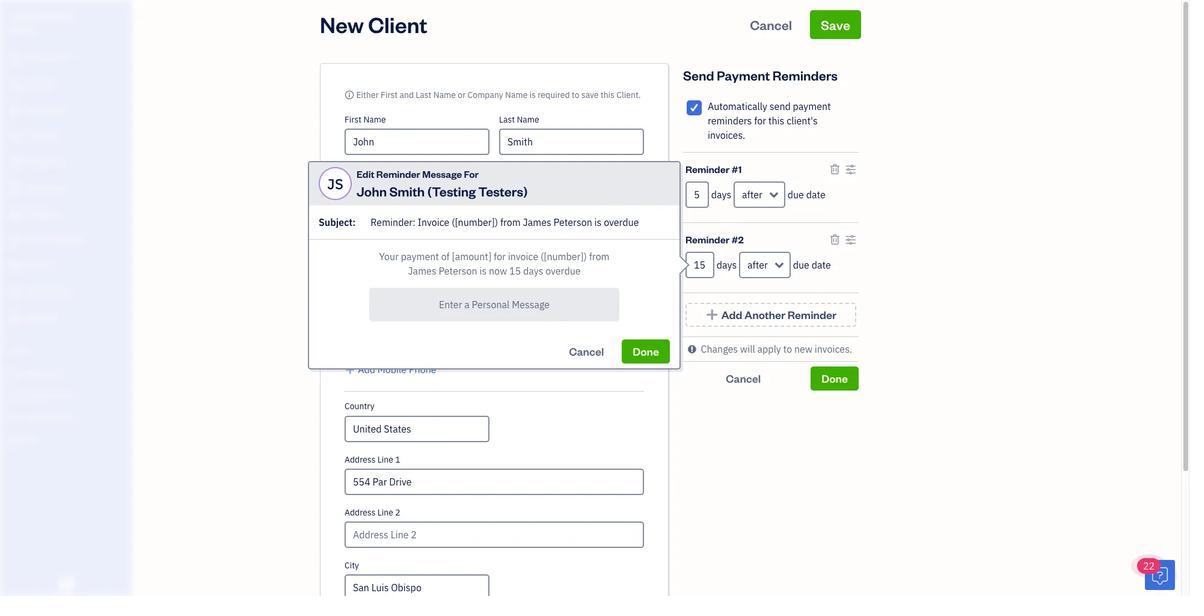 Task type: describe. For each thing, give the bounding box(es) containing it.
members
[[30, 368, 61, 378]]

0 vertical spatial to
[[572, 90, 579, 100]]

apps link
[[3, 340, 129, 361]]

timer image
[[8, 235, 22, 247]]

15
[[509, 265, 521, 277]]

22
[[1143, 561, 1155, 573]]

0 horizontal spatial phone
[[345, 288, 369, 299]]

mobile
[[378, 364, 407, 376]]

1 horizontal spatial invoices.
[[815, 343, 852, 355]]

add for add mobile phone
[[358, 364, 375, 376]]

team members
[[9, 368, 61, 378]]

add for add another reminder
[[721, 308, 742, 322]]

address for address line 2
[[345, 508, 376, 518]]

client image
[[8, 79, 22, 91]]

0 vertical spatial is
[[530, 90, 536, 100]]

either first and last name or company name is required to save this client.
[[356, 90, 641, 100]]

for for reminders
[[754, 115, 766, 127]]

2 horizontal spatial james
[[523, 216, 551, 228]]

from inside your payment of [amount] for invoice ([number]) from james peterson is now 15 days overdue
[[589, 250, 610, 263]]

0 horizontal spatial ([number])
[[452, 216, 498, 228]]

address line 2
[[345, 508, 400, 518]]

Company Name text field
[[345, 182, 644, 208]]

country
[[345, 401, 374, 412]]

0 vertical spatial from
[[500, 216, 521, 228]]

phone number
[[345, 288, 401, 299]]

connections
[[28, 413, 71, 422]]

payment image
[[8, 157, 22, 169]]

plus image for add mobile phone
[[345, 363, 356, 377]]

reminder # 1
[[686, 163, 742, 176]]

this inside automatically send payment reminders for this client's invoices.
[[769, 115, 784, 127]]

check image
[[689, 102, 700, 114]]

Payment reminder offset in days text field
[[686, 182, 709, 208]]

1 horizontal spatial first
[[381, 90, 398, 100]]

Last Name text field
[[499, 129, 644, 155]]

automatically
[[708, 100, 767, 112]]

add mobile phone
[[358, 364, 436, 376]]

james inside your payment of [amount] for invoice ([number]) from james peterson is now 15 days overdue
[[408, 265, 436, 277]]

cancel button for done
[[558, 340, 615, 364]]

edit reminder message for john smith ( testing testers )
[[357, 167, 528, 199]]

date for 1
[[806, 189, 826, 201]]

reminder # 2
[[686, 233, 744, 246]]

reminders
[[708, 115, 752, 127]]

2 vertical spatial cancel
[[726, 372, 761, 386]]

0 horizontal spatial last
[[416, 90, 431, 100]]

Address Line 2 text field
[[345, 522, 644, 549]]

1 horizontal spatial company
[[468, 90, 503, 100]]

payment reminder timing (before or after due date) field for reminder # 1
[[734, 182, 785, 208]]

days inside your payment of [amount] for invoice ([number]) from james peterson is now 15 days overdue
[[523, 265, 543, 277]]

add another reminder
[[721, 308, 837, 322]]

# for 1
[[732, 163, 738, 176]]

(
[[427, 183, 432, 199]]

payment reminder timing (before or after due date) field for reminder # 2
[[739, 252, 791, 278]]

name up last name
[[505, 90, 528, 100]]

phone inside button
[[409, 364, 436, 376]]

send
[[770, 100, 791, 112]]

1 vertical spatial peterson
[[554, 216, 592, 228]]

bank connections
[[9, 413, 71, 422]]

reminder inside 'button'
[[788, 308, 837, 322]]

2 for reminder # 2
[[738, 233, 744, 246]]

reminder: invoice ([number]) from james peterson is overdue
[[371, 216, 639, 228]]

settings link
[[3, 429, 129, 450]]

peterson inside your payment of [amount] for invoice ([number]) from james peterson is now 15 days overdue
[[439, 265, 477, 277]]

testing
[[432, 183, 476, 199]]

subject :
[[319, 216, 356, 228]]

overdue inside your payment of [amount] for invoice ([number]) from james peterson is now 15 days overdue
[[546, 265, 581, 277]]

new
[[320, 10, 364, 38]]

:
[[353, 216, 356, 228]]

expense image
[[8, 183, 22, 195]]

1 vertical spatial done button
[[811, 367, 859, 391]]

cancel button for save
[[739, 10, 803, 39]]

payment inside automatically send payment reminders for this client's invoices.
[[793, 100, 831, 112]]

first name
[[345, 114, 386, 125]]

new
[[794, 343, 813, 355]]

project image
[[8, 209, 22, 221]]

dashboard image
[[8, 54, 22, 66]]

payment
[[717, 67, 770, 84]]

address for address line 1
[[345, 455, 376, 466]]

save
[[821, 16, 850, 33]]

changes will apply to new invoices.
[[701, 343, 852, 355]]

Address Line 1 text field
[[345, 469, 644, 496]]

First Name text field
[[345, 129, 490, 155]]

your payment of [amount] for invoice ([number]) from james peterson is now 15 days overdue
[[379, 250, 610, 277]]

main element
[[0, 0, 162, 597]]

number
[[371, 288, 401, 299]]

apps
[[9, 346, 27, 355]]

invoice
[[418, 216, 450, 228]]

smith
[[389, 183, 425, 199]]

resource center badge image
[[1145, 561, 1175, 591]]

City text field
[[345, 575, 490, 597]]

edit reminder #1 message image
[[845, 162, 856, 177]]

your
[[379, 250, 399, 263]]

due for 1
[[788, 189, 804, 201]]

remove reminder #1 image
[[829, 162, 841, 177]]

reminder inside edit reminder message for john smith ( testing testers )
[[376, 167, 420, 180]]

1 vertical spatial done
[[822, 372, 848, 386]]

message
[[422, 167, 462, 180]]

another
[[745, 308, 786, 322]]

save
[[581, 90, 599, 100]]

items and services link
[[3, 385, 129, 406]]

1 vertical spatial is
[[595, 216, 602, 228]]

owner
[[10, 24, 34, 34]]

client
[[368, 10, 427, 38]]

1 for address line 1
[[395, 455, 400, 466]]

reminders
[[773, 67, 838, 84]]

save button
[[810, 10, 861, 39]]

city
[[345, 561, 359, 571]]

team
[[9, 368, 28, 378]]

js
[[327, 174, 343, 193]]

0 vertical spatial address
[[368, 235, 399, 246]]

plus image for add another reminder
[[705, 309, 719, 321]]

email
[[345, 235, 366, 246]]

client.
[[617, 90, 641, 100]]

last name
[[499, 114, 539, 125]]

1 horizontal spatial to
[[783, 343, 792, 355]]



Task type: vqa. For each thing, say whether or not it's contained in the screenshot.
83.19
no



Task type: locate. For each thing, give the bounding box(es) containing it.
after right payment reminder offset in days text box
[[742, 189, 763, 201]]

due date for 2
[[793, 259, 831, 271]]

name down required
[[517, 114, 539, 125]]

0 vertical spatial last
[[416, 90, 431, 100]]

first right either
[[381, 90, 398, 100]]

payment reminder timing (before or after due date) field up another
[[739, 252, 791, 278]]

and right items
[[29, 390, 42, 400]]

plus image up changes
[[705, 309, 719, 321]]

1 down country text field
[[395, 455, 400, 466]]

done button
[[622, 340, 670, 364], [811, 367, 859, 391]]

address line 1
[[345, 455, 400, 466]]

testers
[[478, 183, 523, 199]]

0 horizontal spatial is
[[480, 265, 487, 277]]

0 vertical spatial due date
[[788, 189, 826, 201]]

([number]) inside your payment of [amount] for invoice ([number]) from james peterson is now 15 days overdue
[[541, 250, 587, 263]]

company right "or"
[[468, 90, 503, 100]]

is inside your payment of [amount] for invoice ([number]) from james peterson is now 15 days overdue
[[480, 265, 487, 277]]

cancel
[[750, 16, 792, 33], [569, 344, 604, 358], [726, 372, 761, 386]]

0 vertical spatial date
[[806, 189, 826, 201]]

phone
[[345, 288, 369, 299], [409, 364, 436, 376]]

report image
[[8, 312, 22, 324]]

1 vertical spatial payment reminder timing (before or after due date) field
[[739, 252, 791, 278]]

1 vertical spatial address
[[345, 455, 376, 466]]

plus image up country
[[345, 363, 356, 377]]

from
[[500, 216, 521, 228], [589, 250, 610, 263]]

[amount]
[[452, 250, 492, 263]]

0 vertical spatial invoices.
[[708, 129, 745, 141]]

2 vertical spatial james
[[408, 265, 436, 277]]

2 vertical spatial cancel button
[[683, 367, 804, 391]]

reminder up payment reminder offset in days text box
[[686, 163, 730, 176]]

automatically send payment reminders for this client's invoices.
[[708, 100, 831, 141]]

0 horizontal spatial done
[[633, 344, 659, 358]]

services
[[43, 390, 73, 400]]

client's
[[787, 115, 818, 127]]

([number]) right invoice
[[541, 250, 587, 263]]

days down invoice
[[523, 265, 543, 277]]

last left "or"
[[416, 90, 431, 100]]

line for 2
[[378, 508, 393, 518]]

0 horizontal spatial this
[[601, 90, 615, 100]]

money image
[[8, 260, 22, 272]]

2 vertical spatial address
[[345, 508, 376, 518]]

1 vertical spatial due date
[[793, 259, 831, 271]]

days right payment reminder offset in days text box
[[711, 189, 731, 201]]

1 horizontal spatial plus image
[[705, 309, 719, 321]]

Payment reminder timing (before or after due date) field
[[734, 182, 785, 208], [739, 252, 791, 278]]

peterson inside james peterson owner
[[38, 11, 74, 22]]

days
[[711, 189, 731, 201], [717, 259, 737, 271], [523, 265, 543, 277]]

1 vertical spatial james
[[523, 216, 551, 228]]

invoice image
[[8, 131, 22, 143]]

edit reminder #2 message image
[[845, 233, 856, 247]]

is
[[530, 90, 536, 100], [595, 216, 602, 228], [480, 265, 487, 277]]

address
[[368, 235, 399, 246], [345, 455, 376, 466], [345, 508, 376, 518]]

0 vertical spatial payment reminder timing (before or after due date) field
[[734, 182, 785, 208]]

and right either
[[400, 90, 414, 100]]

1 down reminders
[[738, 163, 742, 176]]

invoices. inside automatically send payment reminders for this client's invoices.
[[708, 129, 745, 141]]

1 vertical spatial overdue
[[546, 265, 581, 277]]

payment reminder timing (before or after due date) field down reminder # 1
[[734, 182, 785, 208]]

([number]) down company name text box
[[452, 216, 498, 228]]

2 line from the top
[[378, 508, 393, 518]]

add inside button
[[358, 364, 375, 376]]

address down country
[[345, 455, 376, 466]]

1 vertical spatial cancel button
[[558, 340, 615, 364]]

0 horizontal spatial invoices.
[[708, 129, 745, 141]]

address up 'your'
[[368, 235, 399, 246]]

add left the mobile
[[358, 364, 375, 376]]

1 horizontal spatial last
[[499, 114, 515, 125]]

0 horizontal spatial and
[[29, 390, 42, 400]]

payment up client's
[[793, 100, 831, 112]]

due date for 1
[[788, 189, 826, 201]]

1 horizontal spatial this
[[769, 115, 784, 127]]

Payment reminder offset in days text field
[[686, 252, 715, 278]]

name down either
[[364, 114, 386, 125]]

john
[[357, 183, 387, 199]]

1 vertical spatial cancel
[[569, 344, 604, 358]]

1 vertical spatial due
[[793, 259, 809, 271]]

1 horizontal spatial done
[[822, 372, 848, 386]]

1 horizontal spatial payment
[[793, 100, 831, 112]]

1 horizontal spatial for
[[754, 115, 766, 127]]

0 vertical spatial company
[[468, 90, 503, 100]]

last down either first and last name or company name is required to save this client.
[[499, 114, 515, 125]]

cancel button
[[739, 10, 803, 39], [558, 340, 615, 364], [683, 367, 804, 391]]

line down address line 1
[[378, 508, 393, 518]]

line for 1
[[378, 455, 393, 466]]

this right save
[[601, 90, 615, 100]]

chart image
[[8, 286, 22, 298]]

add mobile phone button
[[345, 363, 436, 377]]

date for 2
[[812, 259, 831, 271]]

payment left of at the top left of the page
[[401, 250, 439, 263]]

apply
[[758, 343, 781, 355]]

1 vertical spatial invoices.
[[815, 343, 852, 355]]

for
[[754, 115, 766, 127], [494, 250, 506, 263]]

will
[[740, 343, 755, 355]]

address up city
[[345, 508, 376, 518]]

name for company name
[[382, 167, 405, 178]]

1 vertical spatial last
[[499, 114, 515, 125]]

first down primary image at the left of page
[[345, 114, 362, 125]]

name left "or"
[[433, 90, 456, 100]]

days for 2
[[717, 259, 737, 271]]

phone right the mobile
[[409, 364, 436, 376]]

james up owner
[[10, 11, 36, 22]]

for
[[464, 167, 479, 180]]

1 vertical spatial company
[[345, 167, 380, 178]]

for down automatically
[[754, 115, 766, 127]]

0 horizontal spatial company
[[345, 167, 380, 178]]

items and services
[[9, 390, 73, 400]]

days for 1
[[711, 189, 731, 201]]

company up john
[[345, 167, 380, 178]]

for inside automatically send payment reminders for this client's invoices.
[[754, 115, 766, 127]]

and
[[400, 90, 414, 100], [29, 390, 42, 400]]

items
[[9, 390, 28, 400]]

to left save
[[572, 90, 579, 100]]

1 horizontal spatial james
[[408, 265, 436, 277]]

required
[[538, 90, 570, 100]]

0 vertical spatial overdue
[[604, 216, 639, 228]]

0 horizontal spatial from
[[500, 216, 521, 228]]

for up now
[[494, 250, 506, 263]]

1 vertical spatial this
[[769, 115, 784, 127]]

0 vertical spatial peterson
[[38, 11, 74, 22]]

plus image
[[705, 309, 719, 321], [345, 363, 356, 377]]

1 vertical spatial ([number])
[[541, 250, 587, 263]]

for for [amount]
[[494, 250, 506, 263]]

phone left the number
[[345, 288, 369, 299]]

reminder:
[[371, 216, 415, 228]]

invoice
[[508, 250, 538, 263]]

2 horizontal spatial peterson
[[554, 216, 592, 228]]

2 # from the top
[[732, 233, 738, 246]]

invoices.
[[708, 129, 745, 141], [815, 343, 852, 355]]

bank connections link
[[3, 407, 129, 428]]

1 vertical spatial #
[[732, 233, 738, 246]]

1 vertical spatial 2
[[395, 508, 400, 518]]

1 vertical spatial payment
[[401, 250, 439, 263]]

line down country text field
[[378, 455, 393, 466]]

1 horizontal spatial add
[[721, 308, 742, 322]]

0 vertical spatial due
[[788, 189, 804, 201]]

days right payment reminder offset in days text field
[[717, 259, 737, 271]]

reminder up new
[[788, 308, 837, 322]]

cancel for save
[[750, 16, 792, 33]]

0 horizontal spatial 1
[[395, 455, 400, 466]]

send
[[683, 67, 714, 84]]

name
[[433, 90, 456, 100], [505, 90, 528, 100], [364, 114, 386, 125], [517, 114, 539, 125], [382, 167, 405, 178]]

1 vertical spatial line
[[378, 508, 393, 518]]

0 vertical spatial done
[[633, 344, 659, 358]]

company
[[468, 90, 503, 100], [345, 167, 380, 178]]

Phone Number text field
[[345, 303, 490, 329]]

payment inside your payment of [amount] for invoice ([number]) from james peterson is now 15 days overdue
[[401, 250, 439, 263]]

send payment reminders
[[683, 67, 838, 84]]

name for last name
[[517, 114, 539, 125]]

0 vertical spatial for
[[754, 115, 766, 127]]

1 horizontal spatial done button
[[811, 367, 859, 391]]

Enter a Personal Message text field
[[369, 288, 619, 321]]

team members link
[[3, 363, 129, 384]]

0 vertical spatial phone
[[345, 288, 369, 299]]

0 vertical spatial first
[[381, 90, 398, 100]]

0 vertical spatial james
[[10, 11, 36, 22]]

0 horizontal spatial james
[[10, 11, 36, 22]]

date
[[806, 189, 826, 201], [812, 259, 831, 271]]

this down send
[[769, 115, 784, 127]]

0 vertical spatial cancel button
[[739, 10, 803, 39]]

1 vertical spatial phone
[[409, 364, 436, 376]]

overdue
[[604, 216, 639, 228], [546, 265, 581, 277]]

and inside items and services link
[[29, 390, 42, 400]]

2 vertical spatial peterson
[[439, 265, 477, 277]]

1 vertical spatial first
[[345, 114, 362, 125]]

2 horizontal spatial is
[[595, 216, 602, 228]]

0 horizontal spatial done button
[[622, 340, 670, 364]]

)
[[523, 183, 528, 199]]

1 vertical spatial to
[[783, 343, 792, 355]]

1 horizontal spatial overdue
[[604, 216, 639, 228]]

22 button
[[1137, 559, 1175, 591]]

bank
[[9, 413, 26, 422]]

add another reminder button
[[686, 303, 856, 327]]

new client
[[320, 10, 427, 38]]

to left new
[[783, 343, 792, 355]]

1 vertical spatial plus image
[[345, 363, 356, 377]]

due date
[[788, 189, 826, 201], [793, 259, 831, 271]]

name up smith at top
[[382, 167, 405, 178]]

done button left exclamationcircle icon
[[622, 340, 670, 364]]

remove reminder #2 image
[[829, 233, 841, 247]]

1 for reminder # 1
[[738, 163, 742, 176]]

due for 2
[[793, 259, 809, 271]]

name for first name
[[364, 114, 386, 125]]

0 vertical spatial line
[[378, 455, 393, 466]]

reminder up payment reminder offset in days text field
[[686, 233, 730, 246]]

estimate image
[[8, 105, 22, 117]]

edit
[[357, 167, 374, 180]]

james peterson owner
[[10, 11, 74, 34]]

of
[[441, 250, 450, 263]]

0 horizontal spatial for
[[494, 250, 506, 263]]

0 horizontal spatial payment
[[401, 250, 439, 263]]

subject
[[319, 216, 353, 228]]

1 horizontal spatial and
[[400, 90, 414, 100]]

1 line from the top
[[378, 455, 393, 466]]

1 # from the top
[[732, 163, 738, 176]]

to
[[572, 90, 579, 100], [783, 343, 792, 355]]

0 vertical spatial add
[[721, 308, 742, 322]]

add left another
[[721, 308, 742, 322]]

2 vertical spatial is
[[480, 265, 487, 277]]

done
[[633, 344, 659, 358], [822, 372, 848, 386]]

0 vertical spatial #
[[732, 163, 738, 176]]

peterson
[[38, 11, 74, 22], [554, 216, 592, 228], [439, 265, 477, 277]]

2 for address line 2
[[395, 508, 400, 518]]

0 horizontal spatial 2
[[395, 508, 400, 518]]

email address
[[345, 235, 399, 246]]

company name
[[345, 167, 405, 178]]

0 vertical spatial ([number])
[[452, 216, 498, 228]]

0 vertical spatial payment
[[793, 100, 831, 112]]

either
[[356, 90, 379, 100]]

plus image inside add another reminder 'button'
[[705, 309, 719, 321]]

add
[[721, 308, 742, 322], [358, 364, 375, 376]]

changes
[[701, 343, 738, 355]]

done button down new
[[811, 367, 859, 391]]

1 horizontal spatial peterson
[[439, 265, 477, 277]]

invoices. right new
[[815, 343, 852, 355]]

1 vertical spatial and
[[29, 390, 42, 400]]

Country text field
[[346, 417, 488, 441]]

invoices. down reminders
[[708, 129, 745, 141]]

0 horizontal spatial add
[[358, 364, 375, 376]]

# for 2
[[732, 233, 738, 246]]

0 vertical spatial 2
[[738, 233, 744, 246]]

exclamationcircle image
[[688, 342, 696, 357]]

([number])
[[452, 216, 498, 228], [541, 250, 587, 263]]

cancel for done
[[569, 344, 604, 358]]

1 vertical spatial from
[[589, 250, 610, 263]]

reminder up smith at top
[[376, 167, 420, 180]]

line
[[378, 455, 393, 466], [378, 508, 393, 518]]

0 vertical spatial cancel
[[750, 16, 792, 33]]

0 vertical spatial after
[[742, 189, 763, 201]]

1
[[738, 163, 742, 176], [395, 455, 400, 466]]

1 vertical spatial add
[[358, 364, 375, 376]]

james inside james peterson owner
[[10, 11, 36, 22]]

reminder
[[686, 163, 730, 176], [376, 167, 420, 180], [686, 233, 730, 246], [788, 308, 837, 322]]

after for 1
[[742, 189, 763, 201]]

for inside your payment of [amount] for invoice ([number]) from james peterson is now 15 days overdue
[[494, 250, 506, 263]]

settings
[[9, 435, 37, 444]]

after up another
[[748, 259, 768, 271]]

or
[[458, 90, 466, 100]]

first
[[381, 90, 398, 100], [345, 114, 362, 125]]

0 horizontal spatial first
[[345, 114, 362, 125]]

after for 2
[[748, 259, 768, 271]]

primary image
[[345, 90, 354, 100]]

Email Address text field
[[345, 250, 490, 276]]

add inside 'button'
[[721, 308, 742, 322]]

james up phone number text box
[[408, 265, 436, 277]]

0 horizontal spatial to
[[572, 90, 579, 100]]

0 vertical spatial and
[[400, 90, 414, 100]]

james down )
[[523, 216, 551, 228]]

1 horizontal spatial 2
[[738, 233, 744, 246]]

0 vertical spatial plus image
[[705, 309, 719, 321]]

1 horizontal spatial ([number])
[[541, 250, 587, 263]]

1 vertical spatial date
[[812, 259, 831, 271]]

freshbooks image
[[57, 577, 76, 592]]

now
[[489, 265, 507, 277]]



